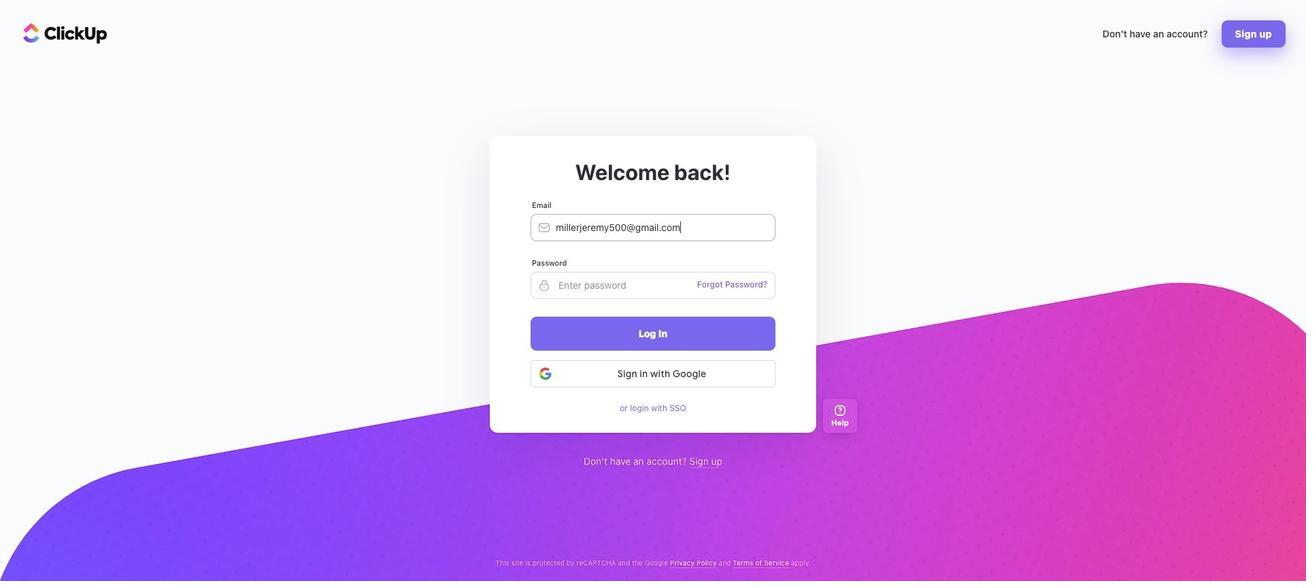 Task type: vqa. For each thing, say whether or not it's contained in the screenshot.
Customize
no



Task type: describe. For each thing, give the bounding box(es) containing it.
login element
[[524, 201, 782, 413]]

Enter your email email field
[[531, 214, 776, 241]]

Enter password password field
[[531, 272, 776, 299]]



Task type: locate. For each thing, give the bounding box(es) containing it.
clickup - home image
[[23, 23, 108, 44]]



